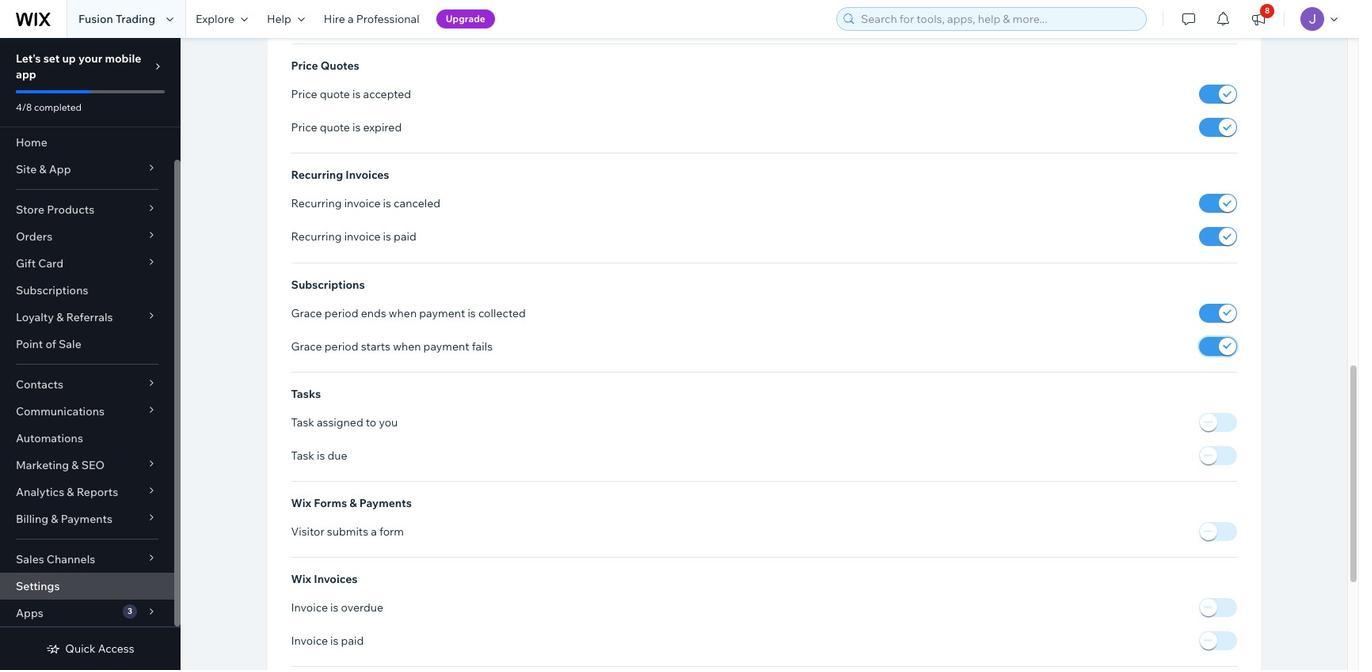 Task type: vqa. For each thing, say whether or not it's contained in the screenshot.
Integrations
no



Task type: locate. For each thing, give the bounding box(es) containing it.
when right ends
[[389, 306, 417, 320]]

task down tasks
[[291, 416, 314, 430]]

subscriptions up ends
[[291, 278, 365, 292]]

task
[[291, 416, 314, 430], [291, 449, 314, 463]]

hire a professional
[[324, 12, 420, 26]]

when for ends
[[389, 306, 417, 320]]

price down "price quotes"
[[291, 87, 317, 102]]

home
[[16, 135, 47, 150]]

1 vertical spatial a
[[371, 525, 377, 539]]

grace left ends
[[291, 306, 322, 320]]

& inside dropdown button
[[51, 513, 58, 527]]

0 vertical spatial price
[[291, 59, 318, 73]]

2 invoice from the top
[[344, 230, 381, 244]]

0 vertical spatial task
[[291, 416, 314, 430]]

price left "quotes"
[[291, 59, 318, 73]]

a
[[348, 12, 354, 26], [371, 525, 377, 539]]

a right 'hire'
[[348, 12, 354, 26]]

0 vertical spatial grace
[[291, 306, 322, 320]]

payment left fails
[[423, 339, 469, 354]]

fails
[[472, 339, 493, 354]]

site & app
[[16, 162, 71, 177]]

2 vertical spatial price
[[291, 121, 317, 135]]

0 horizontal spatial subscriptions
[[16, 284, 88, 298]]

1 vertical spatial grace
[[291, 339, 322, 354]]

1 vertical spatial payment
[[423, 339, 469, 354]]

price down price quote is accepted
[[291, 121, 317, 135]]

2 vertical spatial recurring
[[291, 230, 342, 244]]

analytics & reports button
[[0, 479, 174, 506]]

billing & payments
[[16, 513, 112, 527]]

visitor
[[291, 525, 325, 539]]

paid
[[394, 230, 416, 244], [341, 634, 364, 649]]

completed
[[34, 101, 82, 113]]

1 horizontal spatial payments
[[360, 496, 412, 511]]

billing & payments button
[[0, 506, 174, 533]]

1 recurring from the top
[[291, 168, 343, 183]]

orders
[[16, 230, 52, 244]]

marketing & seo button
[[0, 452, 174, 479]]

recurring down recurring invoices
[[291, 197, 342, 211]]

recurring for recurring invoice is canceled
[[291, 197, 342, 211]]

recurring down price quote is expired
[[291, 168, 343, 183]]

recurring invoices
[[291, 168, 389, 183]]

your
[[78, 51, 102, 66]]

analytics
[[16, 486, 64, 500]]

invoices up invoice is overdue
[[314, 573, 358, 587]]

2 grace from the top
[[291, 339, 322, 354]]

2 price from the top
[[291, 87, 317, 102]]

store products
[[16, 203, 94, 217]]

& for seo
[[72, 459, 79, 473]]

price for price quote is expired
[[291, 121, 317, 135]]

1 vertical spatial invoices
[[314, 573, 358, 587]]

assigned
[[317, 416, 363, 430]]

0 horizontal spatial payments
[[61, 513, 112, 527]]

quote down price quote is accepted
[[320, 121, 350, 135]]

1 grace from the top
[[291, 306, 322, 320]]

price quote is accepted
[[291, 87, 411, 102]]

help
[[267, 12, 291, 26]]

0 horizontal spatial paid
[[341, 634, 364, 649]]

task for task is due
[[291, 449, 314, 463]]

payment for fails
[[423, 339, 469, 354]]

fusion
[[78, 12, 113, 26]]

3 recurring from the top
[[291, 230, 342, 244]]

grace up tasks
[[291, 339, 322, 354]]

1 price from the top
[[291, 59, 318, 73]]

is left accepted
[[353, 87, 361, 102]]

0 vertical spatial paid
[[394, 230, 416, 244]]

fusion trading
[[78, 12, 155, 26]]

& inside dropdown button
[[72, 459, 79, 473]]

0 vertical spatial invoice
[[344, 197, 381, 211]]

1 horizontal spatial subscriptions
[[291, 278, 365, 292]]

3 price from the top
[[291, 121, 317, 135]]

0 vertical spatial a
[[348, 12, 354, 26]]

set
[[43, 51, 60, 66]]

loyalty
[[16, 311, 54, 325]]

upgrade button
[[436, 10, 495, 29]]

loyalty & referrals button
[[0, 304, 174, 331]]

hire
[[324, 12, 345, 26]]

1 vertical spatial quote
[[320, 121, 350, 135]]

paid down canceled
[[394, 230, 416, 244]]

when right starts
[[393, 339, 421, 354]]

0 vertical spatial quote
[[320, 87, 350, 102]]

1 vertical spatial period
[[325, 339, 359, 354]]

period for ends
[[325, 306, 359, 320]]

referrals
[[66, 311, 113, 325]]

0 vertical spatial payments
[[360, 496, 412, 511]]

0 vertical spatial when
[[389, 306, 417, 320]]

1 quote from the top
[[320, 87, 350, 102]]

a left form
[[371, 525, 377, 539]]

1 vertical spatial invoice
[[344, 230, 381, 244]]

invoice down wix invoices
[[291, 601, 328, 615]]

0 vertical spatial payment
[[419, 306, 465, 320]]

&
[[39, 162, 46, 177], [56, 311, 64, 325], [72, 459, 79, 473], [67, 486, 74, 500], [350, 496, 357, 511], [51, 513, 58, 527]]

1 task from the top
[[291, 416, 314, 430]]

subscriptions down card
[[16, 284, 88, 298]]

automations link
[[0, 425, 174, 452]]

0 vertical spatial period
[[325, 306, 359, 320]]

hire a professional link
[[314, 0, 429, 38]]

is down recurring invoice is canceled
[[383, 230, 391, 244]]

wix for wix forms & payments
[[291, 496, 311, 511]]

1 vertical spatial wix
[[291, 573, 311, 587]]

period
[[325, 306, 359, 320], [325, 339, 359, 354]]

period left starts
[[325, 339, 359, 354]]

price
[[291, 59, 318, 73], [291, 87, 317, 102], [291, 121, 317, 135]]

price quote is expired
[[291, 121, 402, 135]]

visitor submits a form
[[291, 525, 404, 539]]

wix left forms
[[291, 496, 311, 511]]

is
[[353, 87, 361, 102], [353, 121, 361, 135], [383, 197, 391, 211], [383, 230, 391, 244], [468, 306, 476, 320], [317, 449, 325, 463], [330, 601, 339, 615], [330, 634, 339, 649]]

of
[[46, 337, 56, 352]]

invoice down invoice is overdue
[[291, 634, 328, 649]]

paid down overdue
[[341, 634, 364, 649]]

contacts
[[16, 378, 63, 392]]

invoices for wix invoices
[[314, 573, 358, 587]]

invoices for recurring invoices
[[346, 168, 389, 183]]

invoice up the recurring invoice is paid
[[344, 197, 381, 211]]

2 quote from the top
[[320, 121, 350, 135]]

0 vertical spatial invoice
[[291, 601, 328, 615]]

1 vertical spatial price
[[291, 87, 317, 102]]

1 invoice from the top
[[291, 601, 328, 615]]

2 task from the top
[[291, 449, 314, 463]]

channels
[[47, 553, 95, 567]]

price for price quotes
[[291, 59, 318, 73]]

invoice
[[291, 601, 328, 615], [291, 634, 328, 649]]

task is due
[[291, 449, 347, 463]]

point
[[16, 337, 43, 352]]

invoice for paid
[[344, 230, 381, 244]]

1 vertical spatial when
[[393, 339, 421, 354]]

payment
[[419, 306, 465, 320], [423, 339, 469, 354]]

grace
[[291, 306, 322, 320], [291, 339, 322, 354]]

payments up form
[[360, 496, 412, 511]]

& right site
[[39, 162, 46, 177]]

quote
[[320, 87, 350, 102], [320, 121, 350, 135]]

2 recurring from the top
[[291, 197, 342, 211]]

& left reports
[[67, 486, 74, 500]]

invoice for canceled
[[344, 197, 381, 211]]

sales
[[16, 553, 44, 567]]

1 wix from the top
[[291, 496, 311, 511]]

invoices up recurring invoice is canceled
[[346, 168, 389, 183]]

& inside popup button
[[67, 486, 74, 500]]

recurring for recurring invoices
[[291, 168, 343, 183]]

sales channels button
[[0, 547, 174, 574]]

1 period from the top
[[325, 306, 359, 320]]

1 vertical spatial recurring
[[291, 197, 342, 211]]

subscriptions
[[291, 278, 365, 292], [16, 284, 88, 298]]

help button
[[257, 0, 314, 38]]

& left seo
[[72, 459, 79, 473]]

payments inside dropdown button
[[61, 513, 112, 527]]

invoice down recurring invoice is canceled
[[344, 230, 381, 244]]

grace for grace period starts when payment fails
[[291, 339, 322, 354]]

recurring down recurring invoice is canceled
[[291, 230, 342, 244]]

1 invoice from the top
[[344, 197, 381, 211]]

payment left collected at left
[[419, 306, 465, 320]]

& right billing
[[51, 513, 58, 527]]

grace for grace period ends when payment is collected
[[291, 306, 322, 320]]

0 vertical spatial wix
[[291, 496, 311, 511]]

wix
[[291, 496, 311, 511], [291, 573, 311, 587]]

2 period from the top
[[325, 339, 359, 354]]

task left due
[[291, 449, 314, 463]]

point of sale
[[16, 337, 81, 352]]

up
[[62, 51, 76, 66]]

invoice for invoice is overdue
[[291, 601, 328, 615]]

0 horizontal spatial a
[[348, 12, 354, 26]]

is left collected at left
[[468, 306, 476, 320]]

when for starts
[[393, 339, 421, 354]]

expired
[[363, 121, 402, 135]]

point of sale link
[[0, 331, 174, 358]]

1 vertical spatial paid
[[341, 634, 364, 649]]

quick access
[[65, 642, 134, 657]]

quick
[[65, 642, 96, 657]]

& right loyalty
[[56, 311, 64, 325]]

is left canceled
[[383, 197, 391, 211]]

payment for is
[[419, 306, 465, 320]]

quick access button
[[46, 642, 134, 657]]

period left ends
[[325, 306, 359, 320]]

wix for wix invoices
[[291, 573, 311, 587]]

0 vertical spatial recurring
[[291, 168, 343, 183]]

collected
[[478, 306, 526, 320]]

1 vertical spatial payments
[[61, 513, 112, 527]]

gift
[[16, 257, 36, 271]]

quote down "quotes"
[[320, 87, 350, 102]]

1 vertical spatial task
[[291, 449, 314, 463]]

Search for tools, apps, help & more... field
[[856, 8, 1142, 30]]

8 button
[[1241, 0, 1276, 38]]

wix up invoice is overdue
[[291, 573, 311, 587]]

0 vertical spatial invoices
[[346, 168, 389, 183]]

1 vertical spatial invoice
[[291, 634, 328, 649]]

2 wix from the top
[[291, 573, 311, 587]]

2 invoice from the top
[[291, 634, 328, 649]]

payments down analytics & reports popup button
[[61, 513, 112, 527]]

invoice
[[344, 197, 381, 211], [344, 230, 381, 244]]



Task type: describe. For each thing, give the bounding box(es) containing it.
site
[[16, 162, 37, 177]]

tasks
[[291, 387, 321, 401]]

let's set up your mobile app
[[16, 51, 141, 82]]

billing
[[16, 513, 48, 527]]

apps
[[16, 607, 43, 621]]

invoice for invoice is paid
[[291, 634, 328, 649]]

sidebar element
[[0, 38, 181, 671]]

form
[[379, 525, 404, 539]]

let's
[[16, 51, 41, 66]]

communications
[[16, 405, 105, 419]]

canceled
[[394, 197, 441, 211]]

products
[[47, 203, 94, 217]]

seo
[[81, 459, 105, 473]]

site & app button
[[0, 156, 174, 183]]

8
[[1265, 6, 1270, 16]]

1 horizontal spatial paid
[[394, 230, 416, 244]]

quotes
[[321, 59, 359, 73]]

orders button
[[0, 223, 174, 250]]

recurring for recurring invoice is paid
[[291, 230, 342, 244]]

& for reports
[[67, 486, 74, 500]]

subscriptions link
[[0, 277, 174, 304]]

loyalty & referrals
[[16, 311, 113, 325]]

& for payments
[[51, 513, 58, 527]]

app
[[16, 67, 36, 82]]

price quotes
[[291, 59, 359, 73]]

overdue
[[341, 601, 384, 615]]

contacts button
[[0, 372, 174, 398]]

settings link
[[0, 574, 174, 600]]

4/8
[[16, 101, 32, 113]]

marketing
[[16, 459, 69, 473]]

card
[[38, 257, 64, 271]]

explore
[[196, 12, 234, 26]]

gift card button
[[0, 250, 174, 277]]

subscriptions inside sidebar element
[[16, 284, 88, 298]]

grace period starts when payment fails
[[291, 339, 493, 354]]

wix invoices
[[291, 573, 358, 587]]

automations
[[16, 432, 83, 446]]

forms
[[314, 496, 347, 511]]

professional
[[356, 12, 420, 26]]

is left expired
[[353, 121, 361, 135]]

store products button
[[0, 196, 174, 223]]

is down invoice is overdue
[[330, 634, 339, 649]]

starts
[[361, 339, 391, 354]]

analytics & reports
[[16, 486, 118, 500]]

upgrade
[[446, 13, 485, 25]]

store
[[16, 203, 44, 217]]

invoice is overdue
[[291, 601, 384, 615]]

period for starts
[[325, 339, 359, 354]]

mobile
[[105, 51, 141, 66]]

reports
[[77, 486, 118, 500]]

you
[[379, 416, 398, 430]]

sale
[[59, 337, 81, 352]]

sales channels
[[16, 553, 95, 567]]

marketing & seo
[[16, 459, 105, 473]]

grace period ends when payment is collected
[[291, 306, 526, 320]]

communications button
[[0, 398, 174, 425]]

wix forms & payments
[[291, 496, 412, 511]]

trading
[[116, 12, 155, 26]]

3
[[128, 607, 132, 617]]

1 horizontal spatial a
[[371, 525, 377, 539]]

quote for accepted
[[320, 87, 350, 102]]

home link
[[0, 129, 174, 156]]

& for app
[[39, 162, 46, 177]]

recurring invoice is canceled
[[291, 197, 441, 211]]

submits
[[327, 525, 368, 539]]

is left due
[[317, 449, 325, 463]]

price for price quote is accepted
[[291, 87, 317, 102]]

gift card
[[16, 257, 64, 271]]

& for referrals
[[56, 311, 64, 325]]

access
[[98, 642, 134, 657]]

task for task assigned to you
[[291, 416, 314, 430]]

& right forms
[[350, 496, 357, 511]]

4/8 completed
[[16, 101, 82, 113]]

accepted
[[363, 87, 411, 102]]

task assigned to you
[[291, 416, 398, 430]]

quote for expired
[[320, 121, 350, 135]]

ends
[[361, 306, 386, 320]]

app
[[49, 162, 71, 177]]

due
[[328, 449, 347, 463]]

is left overdue
[[330, 601, 339, 615]]



